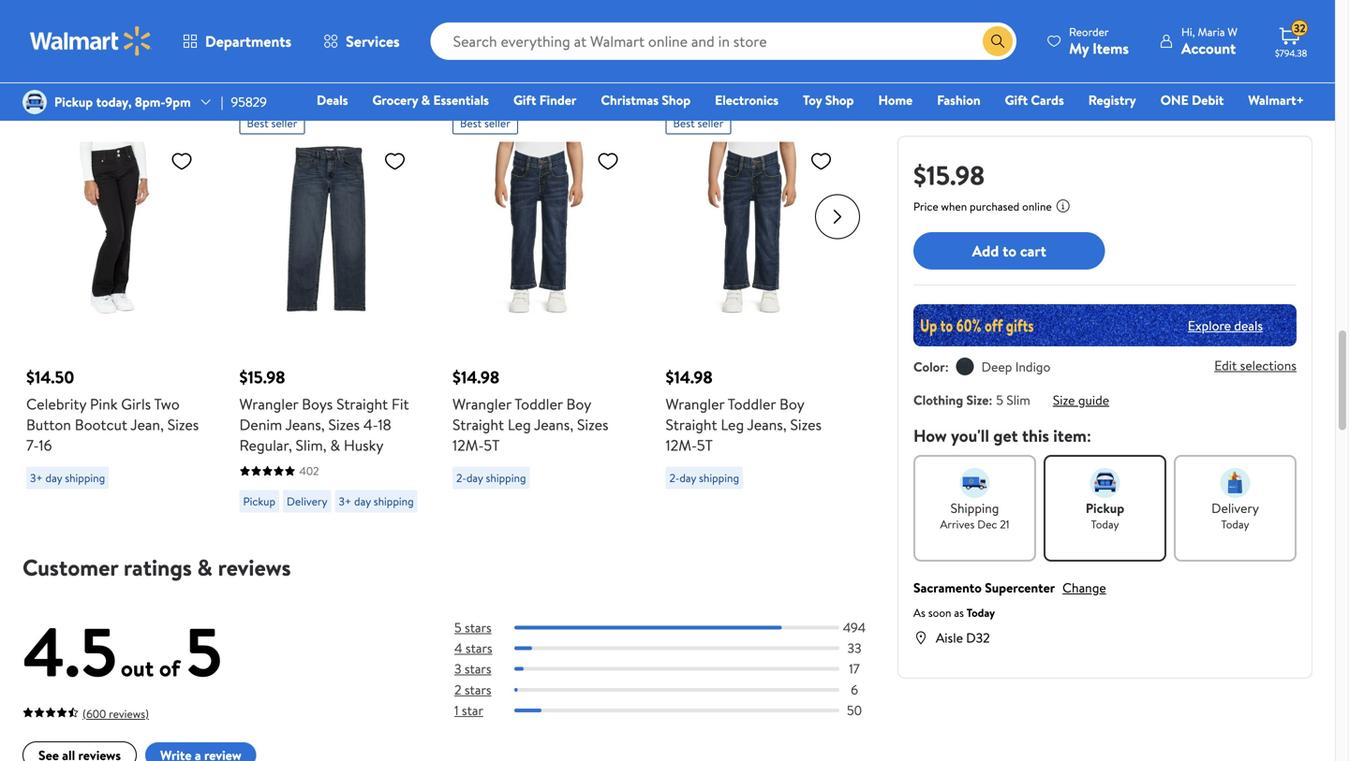 Task type: locate. For each thing, give the bounding box(es) containing it.
shop inside 'link'
[[825, 91, 854, 109]]

1 2- from the left
[[456, 470, 466, 486]]

size up the you'll
[[967, 391, 989, 409]]

grocery & essentials
[[372, 91, 489, 109]]

0 horizontal spatial size
[[967, 391, 989, 409]]

1 horizontal spatial wrangler
[[453, 394, 511, 415]]

1 horizontal spatial straight
[[453, 415, 504, 435]]

add to cart
[[972, 241, 1046, 261]]

1 horizontal spatial 2-
[[669, 470, 680, 486]]

1 horizontal spatial 3+
[[339, 494, 352, 510]]

0 horizontal spatial boy
[[566, 394, 591, 415]]

2 toddler from the left
[[728, 394, 776, 415]]

stars right 2
[[465, 681, 491, 699]]

2 horizontal spatial seller
[[698, 115, 724, 131]]

2 sizes from the left
[[328, 415, 360, 435]]

1 vertical spatial :
[[989, 391, 993, 409]]

1 progress bar from the top
[[514, 626, 840, 630]]

1 horizontal spatial wrangler toddler boy straight leg jeans, sizes 12m-5t image
[[666, 142, 840, 316]]

$14.98
[[453, 366, 500, 389], [666, 366, 713, 389]]

0 vertical spatial $15.98
[[914, 157, 985, 193]]

(600
[[82, 707, 106, 722]]

3 jeans, from the left
[[747, 415, 787, 435]]

1 horizontal spatial delivery
[[1212, 499, 1259, 518]]

0 horizontal spatial wrangler toddler boy straight leg jeans, sizes 12m-5t image
[[453, 142, 627, 316]]

wrangler for add to favorites list, wrangler toddler boy straight leg jeans, sizes 12m-5t image's the wrangler toddler boy straight leg jeans, sizes 12m-5t image
[[453, 394, 511, 415]]

1 horizontal spatial 5t
[[697, 435, 713, 456]]

0 horizontal spatial today
[[967, 605, 995, 621]]

2-day shipping for second product group from the right
[[456, 470, 526, 486]]

best down christmas shop
[[673, 115, 695, 131]]

& right grocery
[[421, 91, 430, 109]]

2 wrangler from the left
[[453, 394, 511, 415]]

1
[[454, 702, 459, 720]]

| 95829
[[221, 93, 267, 111]]

2 $14.98 wrangler toddler boy straight leg jeans, sizes 12m-5t from the left
[[666, 366, 822, 456]]

add
[[972, 241, 999, 261]]

2 progress bar from the top
[[514, 647, 840, 651]]

33
[[848, 640, 862, 658]]

1 horizontal spatial best
[[460, 115, 482, 131]]

best down 95829 at left
[[247, 115, 269, 131]]

how you'll get this item:
[[914, 424, 1092, 448]]

deep indigo
[[982, 358, 1051, 376]]

0 horizontal spatial delivery
[[287, 494, 327, 510]]

pickup down 'products' at the top of the page
[[54, 93, 93, 111]]

2 seller from the left
[[484, 115, 511, 131]]

shipping
[[951, 499, 999, 518]]

0 horizontal spatial 5
[[186, 605, 222, 699]]

1 best seller from the left
[[247, 115, 297, 131]]

2 2-day shipping from the left
[[669, 470, 739, 486]]

1 horizontal spatial best seller
[[460, 115, 511, 131]]

3 seller from the left
[[698, 115, 724, 131]]

regular,
[[239, 435, 292, 456]]

straight for the wrangler toddler boy straight leg jeans, sizes 12m-5t image associated with add to favorites list, wrangler toddler boy straight leg jeans, sizes 12m-5t icon
[[666, 415, 717, 435]]

& inside '$15.98 wrangler boys straight fit denim jeans, sizes 4-18 regular, slim, & husky'
[[330, 435, 340, 456]]

2 best seller from the left
[[460, 115, 511, 131]]

best seller for the wrangler toddler boy straight leg jeans, sizes 12m-5t image associated with add to favorites list, wrangler toddler boy straight leg jeans, sizes 12m-5t icon
[[673, 115, 724, 131]]

5 up 4
[[454, 619, 462, 637]]

1 gift from the left
[[513, 91, 536, 109]]

0 horizontal spatial wrangler
[[239, 394, 298, 415]]

5 progress bar from the top
[[514, 709, 840, 713]]

husky
[[344, 435, 384, 456]]

1 horizontal spatial seller
[[484, 115, 511, 131]]

0 horizontal spatial $14.98 wrangler toddler boy straight leg jeans, sizes 12m-5t
[[453, 366, 609, 456]]

delivery
[[287, 494, 327, 510], [1212, 499, 1259, 518]]

gift finder link
[[505, 90, 585, 110]]

4.5
[[22, 605, 117, 699]]

1 $14.98 from the left
[[453, 366, 500, 389]]

1 horizontal spatial today
[[1091, 517, 1119, 533]]

edit
[[1215, 356, 1237, 375]]

$15.98 up when
[[914, 157, 985, 193]]

best seller for wrangler boys straight fit denim jeans, sizes 4-18 regular, slim, & husky image
[[247, 115, 297, 131]]

pickup for pickup
[[243, 494, 276, 510]]

1 horizontal spatial $14.98 wrangler toddler boy straight leg jeans, sizes 12m-5t
[[666, 366, 822, 456]]

2 horizontal spatial today
[[1221, 517, 1250, 533]]

|
[[221, 93, 223, 111]]

online
[[1022, 199, 1052, 215]]

walmart image
[[30, 26, 152, 56]]

aisle
[[936, 629, 963, 647]]

2 shop from the left
[[825, 91, 854, 109]]

pickup down regular,
[[243, 494, 276, 510]]

1 boy from the left
[[566, 394, 591, 415]]

my
[[1069, 38, 1089, 59]]

1 12m- from the left
[[453, 435, 484, 456]]

$15.98 inside '$15.98 wrangler boys straight fit denim jeans, sizes 4-18 regular, slim, & husky'
[[239, 366, 285, 389]]

3 progress bar from the top
[[514, 668, 840, 672]]

0 horizontal spatial pickup
[[54, 93, 93, 111]]

0 horizontal spatial 2-day shipping
[[456, 470, 526, 486]]

1 sizes from the left
[[167, 415, 199, 435]]

1 5t from the left
[[484, 435, 500, 456]]

: up clothing
[[945, 358, 949, 376]]

jean,
[[131, 415, 164, 435]]

1 product group from the left
[[26, 104, 213, 521]]

stars for 4 stars
[[466, 640, 492, 658]]

1 horizontal spatial :
[[989, 391, 993, 409]]

best seller down the 'essentials'
[[460, 115, 511, 131]]

0 horizontal spatial seller
[[271, 115, 297, 131]]

16
[[39, 435, 52, 456]]

toy shop link
[[795, 90, 862, 110]]

Walmart Site-Wide search field
[[431, 22, 1017, 60]]

0 horizontal spatial 3+ day shipping
[[30, 470, 105, 486]]

0 horizontal spatial gift
[[513, 91, 536, 109]]

size left guide
[[1053, 391, 1075, 409]]

wrangler toddler boy straight leg jeans, sizes 12m-5t image for add to favorites list, wrangler toddler boy straight leg jeans, sizes 12m-5t image
[[453, 142, 627, 316]]

best down the 'essentials'
[[460, 115, 482, 131]]

$15.98 up denim
[[239, 366, 285, 389]]

2- for second product group from the right
[[456, 470, 466, 486]]

$14.98 wrangler toddler boy straight leg jeans, sizes 12m-5t for second product group from the right
[[453, 366, 609, 456]]

1 size from the left
[[967, 391, 989, 409]]

day for second product group from the right
[[466, 470, 483, 486]]

0 horizontal spatial leg
[[508, 415, 531, 435]]

stars right 4
[[466, 640, 492, 658]]

gift for gift cards
[[1005, 91, 1028, 109]]

1 horizontal spatial &
[[330, 435, 340, 456]]

size guide button
[[1053, 391, 1110, 409]]

1 best from the left
[[247, 115, 269, 131]]

1 vertical spatial $15.98
[[239, 366, 285, 389]]

1 horizontal spatial shop
[[825, 91, 854, 109]]

$15.98 wrangler boys straight fit denim jeans, sizes 4-18 regular, slim, & husky
[[239, 366, 409, 456]]

2 horizontal spatial best seller
[[673, 115, 724, 131]]

walmart+
[[1248, 91, 1304, 109]]

today down intent image for pickup
[[1091, 517, 1119, 533]]

services
[[346, 31, 400, 52]]

one debit
[[1161, 91, 1224, 109]]

&
[[421, 91, 430, 109], [330, 435, 340, 456], [197, 552, 213, 584]]

32
[[1294, 20, 1306, 36]]

clothing size : 5 slim
[[914, 391, 1031, 409]]

delivery today
[[1212, 499, 1259, 533]]

0 horizontal spatial toddler
[[515, 394, 563, 415]]

0 horizontal spatial 5t
[[484, 435, 500, 456]]

intent image for delivery image
[[1220, 469, 1250, 498]]

today down intent image for delivery
[[1221, 517, 1250, 533]]

1 horizontal spatial gift
[[1005, 91, 1028, 109]]

arrives
[[940, 517, 975, 533]]

3 product group from the left
[[453, 104, 640, 521]]

2 horizontal spatial best
[[673, 115, 695, 131]]

stars up 4 stars
[[465, 619, 492, 637]]

wrangler for the wrangler toddler boy straight leg jeans, sizes 12m-5t image associated with add to favorites list, wrangler toddler boy straight leg jeans, sizes 12m-5t icon
[[666, 394, 725, 415]]

gift inside gift finder link
[[513, 91, 536, 109]]

5
[[996, 391, 1004, 409], [186, 605, 222, 699], [454, 619, 462, 637]]

1 wrangler from the left
[[239, 394, 298, 415]]

2 stars
[[454, 681, 491, 699]]

product group containing $15.98
[[239, 104, 426, 521]]

2 5t from the left
[[697, 435, 713, 456]]

3 best from the left
[[673, 115, 695, 131]]

2 boy from the left
[[780, 394, 804, 415]]

gift left finder
[[513, 91, 536, 109]]

sacramento
[[914, 579, 982, 597]]

1 toddler from the left
[[515, 394, 563, 415]]

4 progress bar from the top
[[514, 689, 840, 692]]

2 horizontal spatial &
[[421, 91, 430, 109]]

5t for add to favorites list, wrangler toddler boy straight leg jeans, sizes 12m-5t icon
[[697, 435, 713, 456]]

boys
[[302, 394, 333, 415]]

progress bar
[[514, 626, 840, 630], [514, 647, 840, 651], [514, 668, 840, 672], [514, 689, 840, 692], [514, 709, 840, 713]]

5 right of
[[186, 605, 222, 699]]

1 seller from the left
[[271, 115, 297, 131]]

0 horizontal spatial best
[[247, 115, 269, 131]]

grocery & essentials link
[[364, 90, 497, 110]]

1 vertical spatial 3+
[[339, 494, 352, 510]]

2 horizontal spatial straight
[[666, 415, 717, 435]]

0 horizontal spatial shop
[[662, 91, 691, 109]]

3 wrangler from the left
[[666, 394, 725, 415]]

0 horizontal spatial $14.98
[[453, 366, 500, 389]]

2 horizontal spatial pickup
[[1086, 499, 1125, 518]]

12m- for the wrangler toddler boy straight leg jeans, sizes 12m-5t image associated with add to favorites list, wrangler toddler boy straight leg jeans, sizes 12m-5t icon
[[666, 435, 697, 456]]

electronics
[[715, 91, 779, 109]]

0 horizontal spatial 12m-
[[453, 435, 484, 456]]

indigo
[[1015, 358, 1051, 376]]

change
[[1063, 579, 1106, 597]]

3+ day shipping down husky
[[339, 494, 414, 510]]

shop down the sponsored
[[825, 91, 854, 109]]

stars right 3 at the left of page
[[465, 660, 491, 679]]

best seller down electronics link
[[673, 115, 724, 131]]

4 stars
[[454, 640, 492, 658]]

stars for 2 stars
[[465, 681, 491, 699]]

services button
[[307, 19, 416, 64]]

2 horizontal spatial jeans,
[[747, 415, 787, 435]]

product group
[[26, 104, 213, 521], [239, 104, 426, 521], [453, 104, 640, 521], [666, 104, 853, 521]]

0 horizontal spatial straight
[[336, 394, 388, 415]]

1 2-day shipping from the left
[[456, 470, 526, 486]]

1 vertical spatial 3+ day shipping
[[339, 494, 414, 510]]

reviews)
[[109, 707, 149, 722]]

shipping for 1st product group from the right
[[699, 470, 739, 486]]

3 sizes from the left
[[577, 415, 609, 435]]

0 horizontal spatial best seller
[[247, 115, 297, 131]]

registry link
[[1080, 90, 1145, 110]]

2 product group from the left
[[239, 104, 426, 521]]

2 best from the left
[[460, 115, 482, 131]]

1 horizontal spatial toddler
[[728, 394, 776, 415]]

5 left the slim
[[996, 391, 1004, 409]]

best seller down 95829 at left
[[247, 115, 297, 131]]

1 wrangler toddler boy straight leg jeans, sizes 12m-5t image from the left
[[453, 142, 627, 316]]

0 horizontal spatial $15.98
[[239, 366, 285, 389]]

1 horizontal spatial 2-day shipping
[[669, 470, 739, 486]]

debit
[[1192, 91, 1224, 109]]

slim
[[1007, 391, 1031, 409]]

2 $14.98 from the left
[[666, 366, 713, 389]]

2 wrangler toddler boy straight leg jeans, sizes 12m-5t image from the left
[[666, 142, 840, 316]]

1 horizontal spatial 12m-
[[666, 435, 697, 456]]

: left the slim
[[989, 391, 993, 409]]

explore deals link
[[1181, 309, 1271, 342]]

1 shop from the left
[[662, 91, 691, 109]]

6
[[851, 681, 858, 699]]

today right as
[[967, 605, 995, 621]]

1 vertical spatial &
[[330, 435, 340, 456]]

best for add to favorites list, wrangler boys straight fit denim jeans, sizes 4-18 regular, slim, & husky icon
[[247, 115, 269, 131]]

color :
[[914, 358, 949, 376]]

boy
[[566, 394, 591, 415], [780, 394, 804, 415]]

1 horizontal spatial jeans,
[[534, 415, 574, 435]]

best seller for add to favorites list, wrangler toddler boy straight leg jeans, sizes 12m-5t image's the wrangler toddler boy straight leg jeans, sizes 12m-5t image
[[460, 115, 511, 131]]

2 horizontal spatial 5
[[996, 391, 1004, 409]]

progress bar for 33
[[514, 647, 840, 651]]

delivery down intent image for delivery
[[1212, 499, 1259, 518]]

boy for the wrangler toddler boy straight leg jeans, sizes 12m-5t image associated with add to favorites list, wrangler toddler boy straight leg jeans, sizes 12m-5t icon
[[780, 394, 804, 415]]

1 horizontal spatial pickup
[[243, 494, 276, 510]]

3+ down 7-
[[30, 470, 43, 486]]

5t
[[484, 435, 500, 456], [697, 435, 713, 456]]

stars for 5 stars
[[465, 619, 492, 637]]

stars
[[465, 619, 492, 637], [466, 640, 492, 658], [465, 660, 491, 679], [465, 681, 491, 699]]

product group containing $14.50
[[26, 104, 213, 521]]

celebrity pink girls two button bootcut jean, sizes 7-16 image
[[26, 142, 201, 316]]

1 horizontal spatial leg
[[721, 415, 744, 435]]

best
[[247, 115, 269, 131], [460, 115, 482, 131], [673, 115, 695, 131]]

star
[[462, 702, 483, 720]]

2 2- from the left
[[669, 470, 680, 486]]

0 horizontal spatial &
[[197, 552, 213, 584]]

3+ down husky
[[339, 494, 352, 510]]

2 horizontal spatial wrangler
[[666, 394, 725, 415]]

shipping
[[65, 470, 105, 486], [486, 470, 526, 486], [699, 470, 739, 486], [374, 494, 414, 510]]

3 best seller from the left
[[673, 115, 724, 131]]

gift inside gift cards link
[[1005, 91, 1028, 109]]

pickup today, 8pm-9pm
[[54, 93, 191, 111]]

today inside pickup today
[[1091, 517, 1119, 533]]

0 horizontal spatial :
[[945, 358, 949, 376]]

2 12m- from the left
[[666, 435, 697, 456]]

2-day shipping for 1st product group from the right
[[669, 470, 739, 486]]

& right the ratings
[[197, 552, 213, 584]]

one debit link
[[1152, 90, 1232, 110]]

3+ day shipping down 16
[[30, 470, 105, 486]]

0 vertical spatial 3+
[[30, 470, 43, 486]]

wrangler toddler boy straight leg jeans, sizes 12m-5t image
[[453, 142, 627, 316], [666, 142, 840, 316]]

1 jeans, from the left
[[285, 415, 325, 435]]

shipping for second product group from the right
[[486, 470, 526, 486]]

1 horizontal spatial boy
[[780, 394, 804, 415]]

gift finder
[[513, 91, 577, 109]]

0 horizontal spatial jeans,
[[285, 415, 325, 435]]

2-
[[456, 470, 466, 486], [669, 470, 680, 486]]

fashion
[[937, 91, 981, 109]]

1 horizontal spatial $15.98
[[914, 157, 985, 193]]

1 horizontal spatial size
[[1053, 391, 1075, 409]]

add to favorites list, wrangler toddler boy straight leg jeans, sizes 12m-5t image
[[810, 149, 833, 173]]

$15.98 for $15.98
[[914, 157, 985, 193]]

 image
[[22, 90, 47, 114]]

shop right christmas
[[662, 91, 691, 109]]

departments button
[[167, 19, 307, 64]]

gift left cards
[[1005, 91, 1028, 109]]

today inside delivery today
[[1221, 517, 1250, 533]]

pickup down intent image for pickup
[[1086, 499, 1125, 518]]

aisle d32
[[936, 629, 990, 647]]

progress bar for 50
[[514, 709, 840, 713]]

today inside sacramento supercenter change as soon as today
[[967, 605, 995, 621]]

toddler for add to favorites list, wrangler toddler boy straight leg jeans, sizes 12m-5t icon
[[728, 394, 776, 415]]

wrangler
[[239, 394, 298, 415], [453, 394, 511, 415], [666, 394, 725, 415]]

0 horizontal spatial 2-
[[456, 470, 466, 486]]

customer
[[22, 552, 118, 584]]

delivery down "402" in the left bottom of the page
[[287, 494, 327, 510]]

2 jeans, from the left
[[534, 415, 574, 435]]

2 gift from the left
[[1005, 91, 1028, 109]]

progress bar for 17
[[514, 668, 840, 672]]

& right slim,
[[330, 435, 340, 456]]

1 $14.98 wrangler toddler boy straight leg jeans, sizes 12m-5t from the left
[[453, 366, 609, 456]]

deals
[[1234, 316, 1263, 335]]

delivery for delivery
[[287, 494, 327, 510]]

seller
[[271, 115, 297, 131], [484, 115, 511, 131], [698, 115, 724, 131]]

jeans,
[[285, 415, 325, 435], [534, 415, 574, 435], [747, 415, 787, 435]]

1 leg from the left
[[508, 415, 531, 435]]

0 vertical spatial 3+ day shipping
[[30, 470, 105, 486]]

gift
[[513, 91, 536, 109], [1005, 91, 1028, 109]]

2 leg from the left
[[721, 415, 744, 435]]

w
[[1228, 24, 1238, 40]]

1 horizontal spatial $14.98
[[666, 366, 713, 389]]



Task type: describe. For each thing, give the bounding box(es) containing it.
straight inside '$15.98 wrangler boys straight fit denim jeans, sizes 4-18 regular, slim, & husky'
[[336, 394, 388, 415]]

today for pickup
[[1091, 517, 1119, 533]]

jeans, for add to favorites list, wrangler toddler boy straight leg jeans, sizes 12m-5t image's the wrangler toddler boy straight leg jeans, sizes 12m-5t image
[[534, 415, 574, 435]]

shop for toy shop
[[825, 91, 854, 109]]

stars for 3 stars
[[465, 660, 491, 679]]

you'll
[[951, 424, 989, 448]]

deep
[[982, 358, 1012, 376]]

toddler for add to favorites list, wrangler toddler boy straight leg jeans, sizes 12m-5t image
[[515, 394, 563, 415]]

also
[[171, 66, 203, 92]]

0 vertical spatial &
[[421, 91, 430, 109]]

4
[[454, 640, 462, 658]]

search icon image
[[990, 34, 1005, 49]]

get
[[993, 424, 1018, 448]]

$14.98 for the wrangler toddler boy straight leg jeans, sizes 12m-5t image associated with add to favorites list, wrangler toddler boy straight leg jeans, sizes 12m-5t icon
[[666, 366, 713, 389]]

shop for christmas shop
[[662, 91, 691, 109]]

delivery for delivery today
[[1212, 499, 1259, 518]]

best for add to favorites list, wrangler toddler boy straight leg jeans, sizes 12m-5t icon
[[673, 115, 695, 131]]

today,
[[96, 93, 132, 111]]

home
[[878, 91, 913, 109]]

3 stars
[[454, 660, 491, 679]]

items
[[1093, 38, 1129, 59]]

9pm
[[165, 93, 191, 111]]

add to favorites list, wrangler boys straight fit denim jeans, sizes 4-18 regular, slim, & husky image
[[384, 149, 406, 173]]

slim,
[[296, 435, 327, 456]]

1 horizontal spatial 3+ day shipping
[[339, 494, 414, 510]]

selections
[[1240, 356, 1297, 375]]

hi, maria w account
[[1182, 24, 1238, 59]]

$14.98 for add to favorites list, wrangler toddler boy straight leg jeans, sizes 12m-5t image's the wrangler toddler boy straight leg jeans, sizes 12m-5t image
[[453, 366, 500, 389]]

price
[[914, 199, 939, 215]]

products
[[22, 66, 95, 92]]

of
[[159, 653, 180, 684]]

$15.98 for $15.98 wrangler boys straight fit denim jeans, sizes 4-18 regular, slim, & husky
[[239, 366, 285, 389]]

sacramento supercenter change as soon as today
[[914, 579, 1106, 621]]

may
[[134, 66, 167, 92]]

pickup for pickup today, 8pm-9pm
[[54, 93, 93, 111]]

2- for 1st product group from the right
[[669, 470, 680, 486]]

day for product group containing $14.50
[[45, 470, 62, 486]]

4 sizes from the left
[[790, 415, 822, 435]]

gift cards
[[1005, 91, 1064, 109]]

add to favorites list, wrangler toddler boy straight leg jeans, sizes 12m-5t image
[[597, 149, 619, 173]]

christmas shop link
[[592, 90, 699, 110]]

(600 reviews)
[[82, 707, 149, 722]]

up to sixty percent off deals. shop now. image
[[914, 305, 1297, 347]]

two
[[154, 394, 180, 415]]

cards
[[1031, 91, 1064, 109]]

progress bar for 6
[[514, 689, 840, 692]]

deals
[[317, 91, 348, 109]]

wrangler inside '$15.98 wrangler boys straight fit denim jeans, sizes 4-18 regular, slim, & husky'
[[239, 394, 298, 415]]

legal information image
[[1056, 199, 1071, 214]]

as
[[954, 605, 964, 621]]

bootcut
[[75, 415, 127, 435]]

jeans, inside '$15.98 wrangler boys straight fit denim jeans, sizes 4-18 regular, slim, & husky'
[[285, 415, 325, 435]]

straight for add to favorites list, wrangler toddler boy straight leg jeans, sizes 12m-5t image's the wrangler toddler boy straight leg jeans, sizes 12m-5t image
[[453, 415, 504, 435]]

electronics link
[[707, 90, 787, 110]]

girls
[[121, 394, 151, 415]]

gift for gift finder
[[513, 91, 536, 109]]

christmas
[[601, 91, 659, 109]]

maria
[[1198, 24, 1225, 40]]

pickup today
[[1086, 499, 1125, 533]]

registry
[[1089, 91, 1136, 109]]

leg for second product group from the right
[[508, 415, 531, 435]]

toy shop
[[803, 91, 854, 109]]

supercenter
[[985, 579, 1055, 597]]

95829
[[231, 93, 267, 111]]

christmas shop
[[601, 91, 691, 109]]

8pm-
[[135, 93, 165, 111]]

explore deals
[[1188, 316, 1263, 335]]

5t for add to favorites list, wrangler toddler boy straight leg jeans, sizes 12m-5t image
[[484, 435, 500, 456]]

capitalone image
[[98, 0, 174, 34]]

day for 1st product group from the right
[[680, 470, 696, 486]]

today for delivery
[[1221, 517, 1250, 533]]

next slide for products you may also like list image
[[815, 194, 860, 239]]

4-
[[363, 415, 378, 435]]

0 horizontal spatial 3+
[[30, 470, 43, 486]]

5 for 4.5
[[186, 605, 222, 699]]

Search search field
[[431, 22, 1017, 60]]

0 vertical spatial :
[[945, 358, 949, 376]]

17
[[849, 660, 860, 679]]

7-
[[26, 435, 39, 456]]

wrangler toddler boy straight leg jeans, sizes 12m-5t image for add to favorites list, wrangler toddler boy straight leg jeans, sizes 12m-5t icon
[[666, 142, 840, 316]]

products you may also like
[[22, 66, 236, 92]]

$14.50
[[26, 366, 74, 389]]

purchased
[[970, 199, 1020, 215]]

essentials
[[433, 91, 489, 109]]

shipping arrives dec 21
[[940, 499, 1010, 533]]

ratings
[[124, 552, 192, 584]]

guide
[[1078, 391, 1110, 409]]

best for add to favorites list, wrangler toddler boy straight leg jeans, sizes 12m-5t image
[[460, 115, 482, 131]]

add to favorites list, celebrity pink girls two button bootcut jean, sizes 7-16 image
[[171, 149, 193, 173]]

intent image for pickup image
[[1090, 469, 1120, 498]]

seller for add to favorites list, wrangler toddler boy straight leg jeans, sizes 12m-5t image's the wrangler toddler boy straight leg jeans, sizes 12m-5t image
[[484, 115, 511, 131]]

shipping for product group containing $14.50
[[65, 470, 105, 486]]

gift cards link
[[997, 90, 1073, 110]]

12m- for add to favorites list, wrangler toddler boy straight leg jeans, sizes 12m-5t image's the wrangler toddler boy straight leg jeans, sizes 12m-5t image
[[453, 435, 484, 456]]

leg for 1st product group from the right
[[721, 415, 744, 435]]

edit selections
[[1215, 356, 1297, 375]]

intent image for shipping image
[[960, 469, 990, 498]]

seller for the wrangler toddler boy straight leg jeans, sizes 12m-5t image associated with add to favorites list, wrangler toddler boy straight leg jeans, sizes 12m-5t icon
[[698, 115, 724, 131]]

home link
[[870, 90, 921, 110]]

like
[[208, 66, 236, 92]]

jeans, for the wrangler toddler boy straight leg jeans, sizes 12m-5t image associated with add to favorites list, wrangler toddler boy straight leg jeans, sizes 12m-5t icon
[[747, 415, 787, 435]]

progress bar for 494
[[514, 626, 840, 630]]

boy for add to favorites list, wrangler toddler boy straight leg jeans, sizes 12m-5t image's the wrangler toddler boy straight leg jeans, sizes 12m-5t image
[[566, 394, 591, 415]]

color
[[914, 358, 945, 376]]

1 horizontal spatial 5
[[454, 619, 462, 637]]

as
[[914, 605, 926, 621]]

fit
[[392, 394, 409, 415]]

seller for wrangler boys straight fit denim jeans, sizes 4-18 regular, slim, & husky image
[[271, 115, 297, 131]]

edit selections button
[[1215, 356, 1297, 375]]

5 stars
[[454, 619, 492, 637]]

add to cart button
[[914, 232, 1105, 270]]

finder
[[539, 91, 577, 109]]

this
[[1022, 424, 1049, 448]]

sizes inside the $14.50 celebrity pink girls two button bootcut jean, sizes 7-16
[[167, 415, 199, 435]]

5 for clothing
[[996, 391, 1004, 409]]

2 vertical spatial &
[[197, 552, 213, 584]]

cart
[[1020, 241, 1046, 261]]

hi,
[[1182, 24, 1195, 40]]

$14.98 wrangler toddler boy straight leg jeans, sizes 12m-5t for 1st product group from the right
[[666, 366, 822, 456]]

21
[[1000, 517, 1010, 533]]

3
[[454, 660, 461, 679]]

sizes inside '$15.98 wrangler boys straight fit denim jeans, sizes 4-18 regular, slim, & husky'
[[328, 415, 360, 435]]

how
[[914, 424, 947, 448]]

$794.38
[[1275, 47, 1307, 59]]

$14.50 celebrity pink girls two button bootcut jean, sizes 7-16
[[26, 366, 199, 456]]

2 size from the left
[[1053, 391, 1075, 409]]

4 product group from the left
[[666, 104, 853, 521]]

wrangler boys straight fit denim jeans, sizes 4-18 regular, slim, & husky image
[[239, 142, 414, 316]]

departments
[[205, 31, 291, 52]]

you
[[100, 66, 129, 92]]

account
[[1182, 38, 1236, 59]]

pink
[[90, 394, 118, 415]]

pickup for pickup today
[[1086, 499, 1125, 518]]

button
[[26, 415, 71, 435]]

item:
[[1053, 424, 1092, 448]]

50
[[847, 702, 862, 720]]



Task type: vqa. For each thing, say whether or not it's contained in the screenshot.
Auto
no



